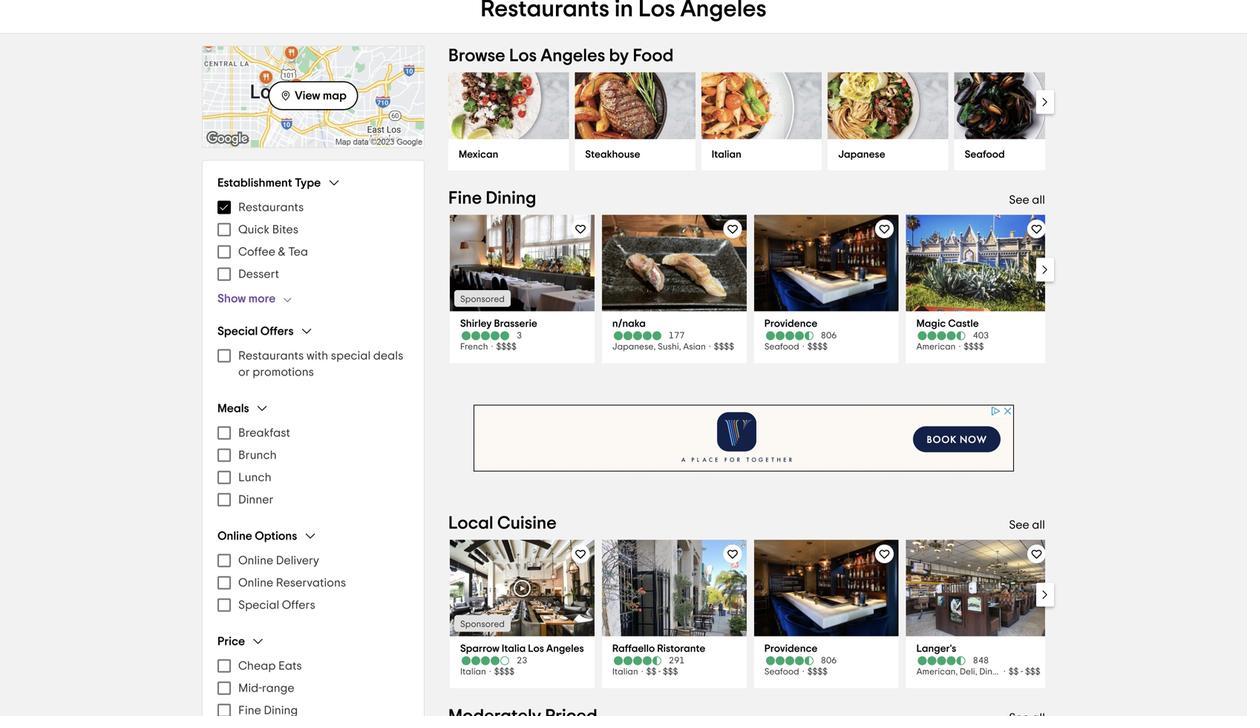 Task type: locate. For each thing, give the bounding box(es) containing it.
$$$ down 291 link on the bottom
[[663, 668, 678, 677]]

$$ - $$$ down 291 link on the bottom
[[646, 668, 678, 677]]

2 restaurants from the top
[[238, 350, 304, 362]]

1 vertical spatial offers
[[282, 599, 315, 611]]

2 horizontal spatial italian
[[712, 150, 742, 160]]

establishment type
[[218, 177, 321, 189]]

view map button
[[268, 81, 358, 110]]

coffee & tea
[[238, 246, 308, 258]]

italian for raffaello ristorante
[[612, 668, 638, 677]]

sparrow italia los angeles link
[[460, 642, 584, 656]]

los up 23 link
[[528, 644, 544, 654]]

1 see all from the top
[[1009, 194, 1045, 206]]

848
[[973, 657, 989, 665]]

cheap
[[238, 660, 276, 672]]

1 vertical spatial all
[[1032, 519, 1045, 531]]

japanese,
[[612, 343, 656, 351]]

special offers down online reservations
[[238, 599, 315, 611]]

angeles
[[541, 47, 605, 65], [546, 644, 584, 654]]

0 horizontal spatial $$
[[646, 668, 656, 677]]

menu containing breakfast
[[218, 422, 409, 511]]

$$$$ for shirley brasserie 'link'
[[496, 343, 516, 351]]

0 vertical spatial providence
[[764, 319, 818, 329]]

0 vertical spatial online
[[218, 530, 252, 542]]

1 horizontal spatial italian
[[612, 668, 638, 677]]

1 group from the top
[[218, 176, 409, 306]]

special inside menu
[[238, 599, 279, 611]]

1 see from the top
[[1009, 194, 1029, 206]]

$$$$ for sparrow italia los angeles 'link'
[[494, 668, 514, 677]]

806 for local cuisine
[[821, 657, 837, 665]]

angeles up 23 link
[[546, 644, 584, 654]]

2 group from the top
[[218, 324, 409, 383]]

5.0 of 5 bubbles. 3 reviews element
[[460, 331, 584, 341]]

see all link for fine dining
[[1009, 194, 1045, 206]]

breakfast
[[238, 427, 290, 439]]

1 vertical spatial angeles
[[546, 644, 584, 654]]

&
[[278, 246, 286, 258]]

diner
[[979, 668, 1001, 677]]

menu containing cheap eats
[[218, 655, 409, 716]]

shirley brasserie link
[[460, 317, 584, 331]]

1 vertical spatial 806
[[821, 657, 837, 665]]

1 806 from the top
[[821, 331, 837, 340]]

japanese link
[[828, 139, 948, 170]]

2 $$ from the left
[[1009, 668, 1019, 677]]

steakhouse link
[[575, 139, 695, 170]]

seafood for local cuisine
[[764, 668, 799, 677]]

$$$$
[[496, 343, 516, 351], [714, 343, 734, 351], [807, 343, 828, 351], [964, 343, 984, 351], [494, 668, 514, 677], [807, 668, 828, 677]]

1 all from the top
[[1032, 194, 1045, 206]]

$$ down the raffaello ristorante
[[646, 668, 656, 677]]

with
[[306, 350, 328, 362]]

1 menu from the top
[[218, 196, 409, 285]]

online left the options
[[218, 530, 252, 542]]

offers down "more"
[[260, 326, 294, 337]]

1 - from the left
[[658, 668, 661, 677]]

0 horizontal spatial $$ - $$$
[[646, 668, 678, 677]]

offers down online reservations
[[282, 599, 315, 611]]

special offers down show more dropdown button
[[218, 326, 294, 337]]

0 vertical spatial see all link
[[1009, 194, 1045, 206]]

$$$$ for magic castle link
[[964, 343, 984, 351]]

4.5 of 5 bubbles. 806 reviews element
[[764, 331, 888, 341], [764, 656, 888, 666]]

special down online reservations
[[238, 599, 279, 611]]

1 vertical spatial los
[[528, 644, 544, 654]]

177
[[669, 331, 685, 340]]

0 vertical spatial 4.5 of 5 bubbles. 806 reviews element
[[764, 331, 888, 341]]

steakhouse
[[585, 150, 640, 160]]

restaurants up promotions
[[238, 350, 304, 362]]

see
[[1009, 194, 1029, 206], [1009, 519, 1029, 531]]

shirley
[[460, 319, 492, 329]]

1 vertical spatial special
[[238, 599, 279, 611]]

403
[[973, 331, 989, 340]]

online options
[[218, 530, 297, 542]]

$$ - $$$ right diner on the right bottom
[[1009, 668, 1040, 677]]

$$$ right diner on the right bottom
[[1025, 668, 1040, 677]]

online down online delivery on the bottom of page
[[238, 577, 273, 589]]

2 see all link from the top
[[1009, 519, 1045, 531]]

1 vertical spatial sponsored link
[[450, 540, 595, 637]]

0 vertical spatial 806 link
[[764, 331, 888, 341]]

sponsored
[[460, 295, 505, 304], [460, 620, 505, 629]]

meals
[[218, 403, 249, 415]]

map
[[323, 90, 347, 102]]

2 menu from the top
[[218, 422, 409, 511]]

806
[[821, 331, 837, 340], [821, 657, 837, 665]]

0 vertical spatial angeles
[[541, 47, 605, 65]]

$$ for langer's
[[1009, 668, 1019, 677]]

$$ - $$$
[[646, 668, 678, 677], [1009, 668, 1040, 677]]

langer's
[[916, 644, 956, 654]]

3 link
[[460, 331, 584, 341]]

- for langer's
[[1021, 668, 1023, 677]]

1 horizontal spatial -
[[1021, 668, 1023, 677]]

0 vertical spatial all
[[1032, 194, 1045, 206]]

0 vertical spatial see all
[[1009, 194, 1045, 206]]

1 vertical spatial online
[[238, 555, 273, 567]]

1 vertical spatial providence
[[764, 644, 818, 654]]

sponsored link
[[450, 215, 595, 311], [450, 540, 595, 637]]

deli,
[[960, 668, 977, 677]]

5.0 of 5 bubbles. 177 reviews element
[[612, 331, 736, 341]]

all
[[1032, 194, 1045, 206], [1032, 519, 1045, 531]]

raffaello ristorante link
[[612, 642, 736, 656]]

2 sponsored from the top
[[460, 620, 505, 629]]

italian link
[[701, 139, 822, 170]]

3 menu from the top
[[218, 550, 409, 617]]

0 vertical spatial providence link
[[764, 317, 888, 331]]

providence
[[764, 319, 818, 329], [764, 644, 818, 654]]

online for online delivery
[[238, 555, 273, 567]]

2 - from the left
[[1021, 668, 1023, 677]]

2 sponsored link from the top
[[450, 540, 595, 637]]

providence link for dining
[[764, 317, 888, 331]]

restaurants inside restaurants with special deals or promotions
[[238, 350, 304, 362]]

range
[[262, 683, 294, 694]]

providence for dining
[[764, 319, 818, 329]]

5 group from the top
[[218, 634, 409, 716]]

0 vertical spatial special offers
[[218, 326, 294, 337]]

2 providence link from the top
[[764, 642, 888, 656]]

1 vertical spatial providence link
[[764, 642, 888, 656]]

2 vertical spatial online
[[238, 577, 273, 589]]

0 vertical spatial see
[[1009, 194, 1029, 206]]

1 vertical spatial seafood
[[764, 343, 799, 351]]

special offers
[[218, 326, 294, 337], [238, 599, 315, 611]]

2 806 link from the top
[[764, 656, 888, 666]]

1 horizontal spatial $$ - $$$
[[1009, 668, 1040, 677]]

$$ - $$$ for raffaello ristorante
[[646, 668, 678, 677]]

2 providence from the top
[[764, 644, 818, 654]]

sponsored link up shirley brasserie 'link'
[[450, 215, 595, 311]]

$$$
[[663, 668, 678, 677], [1025, 668, 1040, 677]]

online reservations
[[238, 577, 346, 589]]

2 vertical spatial seafood
[[764, 668, 799, 677]]

price
[[218, 636, 245, 648]]

0 vertical spatial sponsored link
[[450, 215, 595, 311]]

group
[[218, 176, 409, 306], [218, 324, 409, 383], [218, 401, 409, 511], [218, 529, 409, 617], [218, 634, 409, 716]]

angeles left by
[[541, 47, 605, 65]]

1 sponsored from the top
[[460, 295, 505, 304]]

advertisement region
[[474, 405, 1014, 472]]

restaurants
[[238, 202, 304, 213], [238, 350, 304, 362]]

italian inside 'link'
[[712, 150, 742, 160]]

japanese
[[838, 150, 885, 160]]

177 link
[[612, 331, 736, 341]]

1 vertical spatial 806 link
[[764, 656, 888, 666]]

sponsored link for dining
[[450, 215, 595, 311]]

sponsored up sparrow
[[460, 620, 505, 629]]

1 providence from the top
[[764, 319, 818, 329]]

sponsored up shirley
[[460, 295, 505, 304]]

0 vertical spatial 806
[[821, 331, 837, 340]]

2 4.5 of 5 bubbles. 806 reviews element from the top
[[764, 656, 888, 666]]

online
[[218, 530, 252, 542], [238, 555, 273, 567], [238, 577, 273, 589]]

2 all from the top
[[1032, 519, 1045, 531]]

2 see from the top
[[1009, 519, 1029, 531]]

0 vertical spatial sponsored
[[460, 295, 505, 304]]

1 vertical spatial sponsored
[[460, 620, 505, 629]]

0 vertical spatial restaurants
[[238, 202, 304, 213]]

sponsored for local
[[460, 620, 505, 629]]

show
[[218, 293, 246, 305]]

1 vertical spatial restaurants
[[238, 350, 304, 362]]

see for local cuisine
[[1009, 519, 1029, 531]]

1 sponsored link from the top
[[450, 215, 595, 311]]

dessert
[[238, 268, 279, 280]]

browse
[[448, 47, 505, 65]]

1 see all link from the top
[[1009, 194, 1045, 206]]

1 vertical spatial see all
[[1009, 519, 1045, 531]]

menu for online options
[[218, 550, 409, 617]]

dinner
[[238, 494, 274, 506]]

show more button
[[218, 291, 299, 306]]

4 group from the top
[[218, 529, 409, 617]]

1 4.5 of 5 bubbles. 806 reviews element from the top
[[764, 331, 888, 341]]

2 see all from the top
[[1009, 519, 1045, 531]]

los right browse at top
[[509, 47, 537, 65]]

all for local cuisine
[[1032, 519, 1045, 531]]

- down 291 link on the bottom
[[658, 668, 661, 677]]

online for online options
[[218, 530, 252, 542]]

1 vertical spatial see
[[1009, 519, 1029, 531]]

restaurants up quick bites
[[238, 202, 304, 213]]

$$ right diner on the right bottom
[[1009, 668, 1019, 677]]

2 $$$ from the left
[[1025, 668, 1040, 677]]

1 vertical spatial see all link
[[1009, 519, 1045, 531]]

3 group from the top
[[218, 401, 409, 511]]

special offers inside menu
[[238, 599, 315, 611]]

0 horizontal spatial italian
[[460, 668, 486, 677]]

1 vertical spatial 4.5 of 5 bubbles. 806 reviews element
[[764, 656, 888, 666]]

special down show
[[218, 326, 258, 337]]

1 restaurants from the top
[[238, 202, 304, 213]]

mid-range
[[238, 683, 294, 694]]

1 806 link from the top
[[764, 331, 888, 341]]

providence link
[[764, 317, 888, 331], [764, 642, 888, 656]]

0 horizontal spatial -
[[658, 668, 661, 677]]

1 $$ - $$$ from the left
[[646, 668, 678, 677]]

1 $$ from the left
[[646, 668, 656, 677]]

1 vertical spatial special offers
[[238, 599, 315, 611]]

online down online options
[[238, 555, 273, 567]]

1 providence link from the top
[[764, 317, 888, 331]]

- right diner on the right bottom
[[1021, 668, 1023, 677]]

23
[[517, 657, 527, 665]]

1 $$$ from the left
[[663, 668, 678, 677]]

sponsored link up sparrow italia los angeles 'link'
[[450, 540, 595, 637]]

2 $$ - $$$ from the left
[[1009, 668, 1040, 677]]

menu containing online delivery
[[218, 550, 409, 617]]

4.0 of 5 bubbles. 23 reviews element
[[460, 656, 584, 666]]

1 horizontal spatial $$$
[[1025, 668, 1040, 677]]

shirley brasserie
[[460, 319, 537, 329]]

$$ for raffaello ristorante
[[646, 668, 656, 677]]

1 horizontal spatial $$
[[1009, 668, 1019, 677]]

angeles inside 'link'
[[546, 644, 584, 654]]

0 horizontal spatial $$$
[[663, 668, 678, 677]]

menu
[[218, 196, 409, 285], [218, 422, 409, 511], [218, 550, 409, 617], [218, 655, 409, 716]]

special
[[218, 326, 258, 337], [238, 599, 279, 611]]

4.5 of 5 bubbles. 291 reviews element
[[612, 656, 736, 666]]

italian for sparrow italia los angeles
[[460, 668, 486, 677]]

806 link for dining
[[764, 331, 888, 341]]

2 806 from the top
[[821, 657, 837, 665]]

-
[[658, 668, 661, 677], [1021, 668, 1023, 677]]

4 menu from the top
[[218, 655, 409, 716]]



Task type: describe. For each thing, give the bounding box(es) containing it.
type
[[295, 177, 321, 189]]

by
[[609, 47, 629, 65]]

browse los angeles by food
[[448, 47, 674, 65]]

806 link for cuisine
[[764, 656, 888, 666]]

group containing establishment type
[[218, 176, 409, 306]]

american, deli, diner
[[916, 668, 1001, 677]]

see all for local cuisine
[[1009, 519, 1045, 531]]

online for online reservations
[[238, 577, 273, 589]]

magic castle link
[[916, 317, 1040, 331]]

delivery
[[276, 555, 319, 567]]

show more
[[218, 293, 276, 305]]

group containing meals
[[218, 401, 409, 511]]

see all for fine dining
[[1009, 194, 1045, 206]]

fine dining
[[448, 190, 536, 207]]

n/naka link
[[612, 317, 736, 331]]

brasserie
[[494, 319, 537, 329]]

american,
[[916, 668, 958, 677]]

local
[[448, 515, 493, 533]]

quick
[[238, 224, 270, 236]]

menu for price
[[218, 655, 409, 716]]

seafood for fine dining
[[764, 343, 799, 351]]

options
[[255, 530, 297, 542]]

menu containing restaurants
[[218, 196, 409, 285]]

n/naka
[[612, 319, 646, 329]]

403 link
[[916, 331, 1040, 341]]

sponsored link for cuisine
[[450, 540, 595, 637]]

castle
[[948, 319, 979, 329]]

23 link
[[460, 656, 584, 666]]

$$$$ for n/naka link
[[714, 343, 734, 351]]

0 vertical spatial special
[[218, 326, 258, 337]]

restaurants with special deals or promotions
[[238, 350, 403, 378]]

group containing special offers
[[218, 324, 409, 383]]

806 for fine dining
[[821, 331, 837, 340]]

4.5 of 5 bubbles. 403 reviews element
[[916, 331, 1040, 341]]

eats
[[278, 660, 302, 672]]

restaurants for restaurants
[[238, 202, 304, 213]]

providence link for cuisine
[[764, 642, 888, 656]]

lunch
[[238, 472, 271, 484]]

quick bites
[[238, 224, 298, 236]]

deals
[[373, 350, 403, 362]]

cuisine
[[497, 515, 557, 533]]

0 vertical spatial los
[[509, 47, 537, 65]]

los inside 'link'
[[528, 644, 544, 654]]

4.5 of 5 bubbles. 806 reviews element for local cuisine
[[764, 656, 888, 666]]

raffaello
[[612, 644, 655, 654]]

local cuisine
[[448, 515, 557, 533]]

french
[[460, 343, 488, 351]]

special
[[331, 350, 371, 362]]

sparrow
[[460, 644, 499, 654]]

tea
[[288, 246, 308, 258]]

brunch
[[238, 449, 277, 461]]

848 link
[[916, 656, 1040, 666]]

italia
[[502, 644, 526, 654]]

0 vertical spatial seafood
[[965, 150, 1005, 160]]

or
[[238, 366, 250, 378]]

langer's link
[[916, 642, 1040, 656]]

raffaello ristorante
[[612, 644, 705, 654]]

magic castle
[[916, 319, 979, 329]]

sushi,
[[658, 343, 681, 351]]

see all link for local cuisine
[[1009, 519, 1045, 531]]

sponsored for fine
[[460, 295, 505, 304]]

291 link
[[612, 656, 736, 666]]

bites
[[272, 224, 298, 236]]

reservations
[[276, 577, 346, 589]]

offers inside menu
[[282, 599, 315, 611]]

group containing online options
[[218, 529, 409, 617]]

online delivery
[[238, 555, 319, 567]]

more
[[248, 293, 276, 305]]

0 vertical spatial offers
[[260, 326, 294, 337]]

restaurants for restaurants with special deals or promotions
[[238, 350, 304, 362]]

all for fine dining
[[1032, 194, 1045, 206]]

group containing price
[[218, 634, 409, 716]]

see for fine dining
[[1009, 194, 1029, 206]]

$$$ for langer's
[[1025, 668, 1040, 677]]

mexican
[[459, 150, 498, 160]]

menu for meals
[[218, 422, 409, 511]]

dining
[[486, 190, 536, 207]]

- for raffaello ristorante
[[658, 668, 661, 677]]

4.5 of 5 bubbles. 806 reviews element for fine dining
[[764, 331, 888, 341]]

providence for cuisine
[[764, 644, 818, 654]]

291
[[669, 657, 685, 665]]

asian
[[683, 343, 706, 351]]

view map
[[295, 90, 347, 102]]

4.5 of 5 bubbles. 848 reviews element
[[916, 656, 1040, 666]]

promotions
[[253, 366, 314, 378]]

cheap eats
[[238, 660, 302, 672]]

$$$ for raffaello ristorante
[[663, 668, 678, 677]]

establishment
[[218, 177, 292, 189]]

mid-
[[238, 683, 262, 694]]

3
[[517, 331, 522, 340]]

fine
[[448, 190, 482, 207]]

american
[[916, 343, 956, 351]]

food
[[633, 47, 674, 65]]

magic
[[916, 319, 946, 329]]

japanese, sushi, asian
[[612, 343, 706, 351]]

mexican link
[[448, 139, 569, 170]]

ristorante
[[657, 644, 705, 654]]

view
[[295, 90, 320, 102]]

coffee
[[238, 246, 275, 258]]

seafood link
[[954, 139, 1075, 170]]

$$ - $$$ for langer's
[[1009, 668, 1040, 677]]



Task type: vqa. For each thing, say whether or not it's contained in the screenshot.


